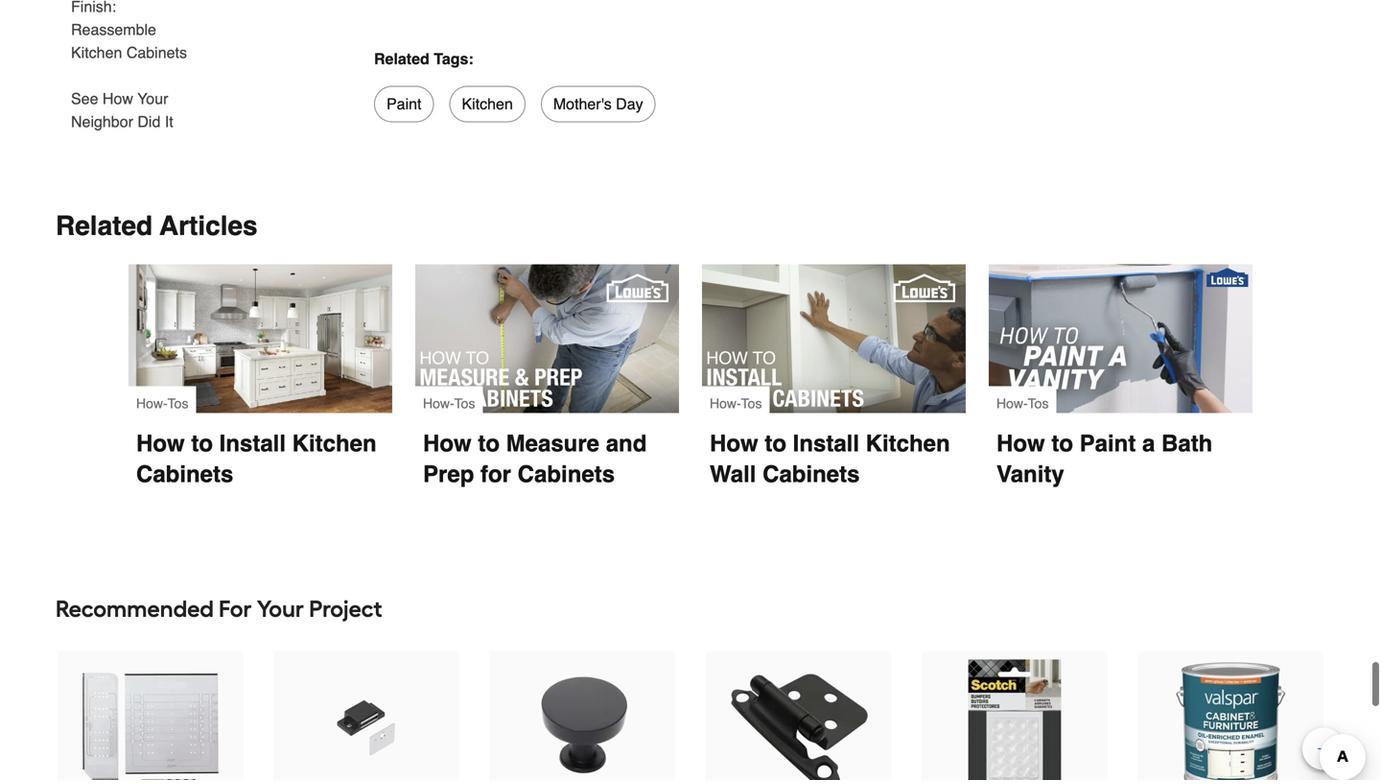 Task type: vqa. For each thing, say whether or not it's contained in the screenshot.
Check Order Status button
no



Task type: locate. For each thing, give the bounding box(es) containing it.
how-
[[136, 396, 168, 411], [423, 396, 454, 411], [710, 396, 741, 411], [997, 396, 1028, 411]]

finish:
[[71, 0, 116, 15]]

how
[[103, 90, 133, 107], [136, 430, 185, 457], [423, 430, 472, 457], [710, 430, 759, 457], [997, 430, 1045, 457]]

1 how-tos from the left
[[136, 396, 188, 411]]

your for how
[[137, 90, 168, 107]]

a white kitchen with white cabinets and a white island with four drawer fronts. image
[[129, 264, 392, 413]]

your inside heading
[[257, 595, 304, 623]]

1 how- from the left
[[136, 396, 168, 411]]

install inside how to install kitchen cabinets
[[219, 430, 286, 457]]

cabinets inside how to install kitchen cabinets
[[136, 461, 233, 487]]

to inside how to install kitchen cabinets
[[191, 430, 213, 457]]

install for cabinets
[[219, 430, 286, 457]]

to inside how to install kitchen wall cabinets
[[765, 430, 787, 457]]

4 how- from the left
[[997, 396, 1028, 411]]

to for bath
[[1052, 430, 1074, 457]]

tags:
[[434, 50, 474, 67]]

0 horizontal spatial install
[[219, 430, 286, 457]]

how to install kitchen cabinets
[[136, 430, 383, 487]]

liberty alignright clear mounting template image
[[76, 653, 225, 780]]

how inside how to measure and prep for cabinets
[[423, 430, 472, 457]]

how for how to paint a bath vanity
[[997, 430, 1045, 457]]

3 how- from the left
[[710, 396, 741, 411]]

your right for
[[257, 595, 304, 623]]

0 vertical spatial your
[[137, 90, 168, 107]]

2 tos from the left
[[454, 396, 475, 411]]

your inside see how your neighbor did it
[[137, 90, 168, 107]]

how- for how to measure and prep for cabinets
[[423, 396, 454, 411]]

3 tos from the left
[[741, 396, 762, 411]]

3 to from the left
[[765, 430, 787, 457]]

to for cabinets
[[191, 430, 213, 457]]

kitchen
[[71, 44, 122, 61], [462, 95, 513, 113], [292, 430, 377, 457], [866, 430, 951, 457]]

how for how to install kitchen wall cabinets
[[710, 430, 759, 457]]

2 to from the left
[[478, 430, 500, 457]]

how inside how to install kitchen cabinets
[[136, 430, 185, 457]]

2 how-tos from the left
[[423, 396, 475, 411]]

kitchen link
[[449, 86, 526, 122]]

related tags:
[[374, 50, 474, 67]]

your
[[137, 90, 168, 107], [257, 595, 304, 623]]

install
[[219, 430, 286, 457], [793, 430, 860, 457]]

to inside how to measure and prep for cabinets
[[478, 430, 500, 457]]

1 to from the left
[[191, 430, 213, 457]]

2 install from the left
[[793, 430, 860, 457]]

a video showing how to paint a vanity. image
[[989, 264, 1253, 413]]

bath
[[1162, 430, 1213, 457]]

3 how-tos from the left
[[710, 396, 762, 411]]

how for how to measure and prep for cabinets
[[423, 430, 472, 457]]

2 how- from the left
[[423, 396, 454, 411]]

0 vertical spatial related
[[374, 50, 430, 67]]

a video showing how to measure and prep for kitchen cabinets. image
[[415, 264, 679, 413]]

4 to from the left
[[1052, 430, 1074, 457]]

related articles
[[56, 210, 258, 241]]

how-tos
[[136, 396, 188, 411], [423, 396, 475, 411], [710, 396, 762, 411], [997, 396, 1049, 411]]

to inside how to paint a bath vanity
[[1052, 430, 1074, 457]]

paint left a
[[1080, 430, 1136, 457]]

1 horizontal spatial your
[[257, 595, 304, 623]]

how- for how to install kitchen wall cabinets
[[710, 396, 741, 411]]

scotch 60-pack round rubber cabinet bumpers image
[[941, 653, 1089, 780]]

kitchen inside how to install kitchen cabinets
[[292, 430, 377, 457]]

kitchen inside kitchen link
[[462, 95, 513, 113]]

cabinets inside finish: reassemble kitchen cabinets
[[126, 44, 187, 61]]

paint down related tags:
[[387, 95, 422, 113]]

kitchen inside finish: reassemble kitchen cabinets
[[71, 44, 122, 61]]

to
[[191, 430, 213, 457], [478, 430, 500, 457], [765, 430, 787, 457], [1052, 430, 1074, 457]]

finish: reassemble kitchen cabinets link
[[71, 0, 200, 76]]

how to install kitchen wall cabinets
[[710, 430, 957, 487]]

paint
[[387, 95, 422, 113], [1080, 430, 1136, 457]]

1 install from the left
[[219, 430, 286, 457]]

cabinets
[[126, 44, 187, 61], [136, 461, 233, 487], [518, 461, 615, 487], [763, 461, 860, 487]]

mother's day link
[[541, 86, 656, 122]]

a
[[1143, 430, 1156, 457]]

1 tos from the left
[[168, 396, 188, 411]]

0 vertical spatial paint
[[387, 95, 422, 113]]

1 vertical spatial related
[[56, 210, 153, 241]]

did
[[138, 113, 161, 130]]

related
[[374, 50, 430, 67], [56, 210, 153, 241]]

1 horizontal spatial related
[[374, 50, 430, 67]]

1 vertical spatial paint
[[1080, 430, 1136, 457]]

4 tos from the left
[[1028, 396, 1049, 411]]

tos
[[168, 396, 188, 411], [454, 396, 475, 411], [741, 396, 762, 411], [1028, 396, 1049, 411]]

how inside how to paint a bath vanity
[[997, 430, 1045, 457]]

tos for how to install kitchen cabinets
[[168, 396, 188, 411]]

1 horizontal spatial install
[[793, 430, 860, 457]]

measure
[[506, 430, 600, 457]]

how inside how to install kitchen wall cabinets
[[710, 430, 759, 457]]

tos for how to install kitchen wall cabinets
[[741, 396, 762, 411]]

1 vertical spatial your
[[257, 595, 304, 623]]

how for how to install kitchen cabinets
[[136, 430, 185, 457]]

0 horizontal spatial your
[[137, 90, 168, 107]]

kitchen inside how to install kitchen wall cabinets
[[866, 430, 951, 457]]

your up did
[[137, 90, 168, 107]]

valspar semi-gloss tintable cabinet and furniture paint enamel (1-gallon) image
[[1157, 653, 1305, 780]]

1 horizontal spatial paint
[[1080, 430, 1136, 457]]

4 how-tos from the left
[[997, 396, 1049, 411]]

install inside how to install kitchen wall cabinets
[[793, 430, 860, 457]]

0 horizontal spatial related
[[56, 210, 153, 241]]



Task type: describe. For each thing, give the bounding box(es) containing it.
for
[[219, 595, 252, 623]]

prep
[[423, 461, 474, 487]]

see how your neighbor did it
[[71, 90, 173, 130]]

related for related tags:
[[374, 50, 430, 67]]

to for wall
[[765, 430, 787, 457]]

reassemble
[[71, 21, 156, 38]]

cabinets inside how to measure and prep for cabinets
[[518, 461, 615, 487]]

paint inside how to paint a bath vanity
[[1080, 430, 1136, 457]]

recommended for your project heading
[[56, 589, 1326, 628]]

a video showing how to install kitchen upper cabinets. image
[[702, 264, 966, 413]]

origin 21 vero 1-1/4-in matte black round cabinet knob image
[[509, 653, 657, 780]]

how- for how to paint a bath vanity
[[997, 396, 1028, 411]]

cabinets inside how to install kitchen wall cabinets
[[763, 461, 860, 487]]

mother's day
[[553, 95, 643, 113]]

tos for how to paint a bath vanity
[[1028, 396, 1049, 411]]

how to measure and prep for cabinets
[[423, 430, 653, 487]]

mother's
[[553, 95, 612, 113]]

how-tos for how to install kitchen cabinets
[[136, 396, 188, 411]]

project
[[309, 595, 382, 623]]

and
[[606, 430, 647, 457]]

how-tos for how to install kitchen wall cabinets
[[710, 396, 762, 411]]

articles
[[160, 210, 258, 241]]

it
[[165, 113, 173, 130]]

see how your neighbor did it link
[[71, 76, 200, 133]]

your for for
[[257, 595, 304, 623]]

vanity
[[997, 461, 1065, 487]]

how- for how to install kitchen cabinets
[[136, 396, 168, 411]]

wall
[[710, 461, 756, 487]]

for
[[481, 461, 511, 487]]

0 horizontal spatial paint
[[387, 95, 422, 113]]

how inside see how your neighbor did it
[[103, 90, 133, 107]]

finish: reassemble kitchen cabinets
[[71, 0, 187, 61]]

neighbor
[[71, 113, 133, 130]]

recommended for your project
[[56, 595, 382, 623]]

how-tos for how to measure and prep for cabinets
[[423, 396, 475, 411]]

how-tos for how to paint a bath vanity
[[997, 396, 1049, 411]]

paint link
[[374, 86, 434, 122]]

see
[[71, 90, 98, 107]]

how to paint a bath vanity
[[997, 430, 1219, 487]]

related for related articles
[[56, 210, 153, 241]]

install for wall
[[793, 430, 860, 457]]

to for prep
[[478, 430, 500, 457]]

day
[[616, 95, 643, 113]]

tos for how to measure and prep for cabinets
[[454, 396, 475, 411]]

recommended
[[56, 595, 214, 623]]

richelieu 19-mm black magnetic catch cabinet latch image
[[292, 653, 441, 780]]

reliabilt 2-pack adjustable overlay 200-degree opening matte black self-closing overlay cabinet hinge image
[[725, 653, 873, 780]]



